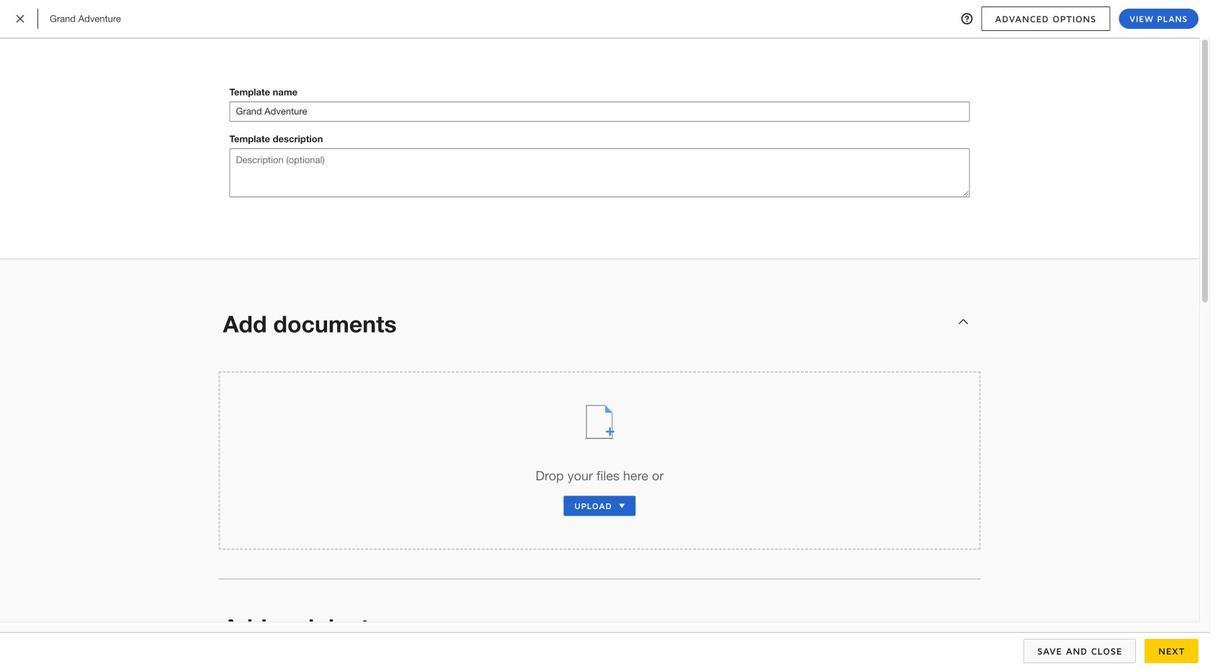 Task type: locate. For each thing, give the bounding box(es) containing it.
Template name text field
[[230, 102, 970, 121]]



Task type: describe. For each thing, give the bounding box(es) containing it.
Description (optional) text field
[[230, 148, 971, 198]]



Task type: vqa. For each thing, say whether or not it's contained in the screenshot.
Description (optional) text box
yes



